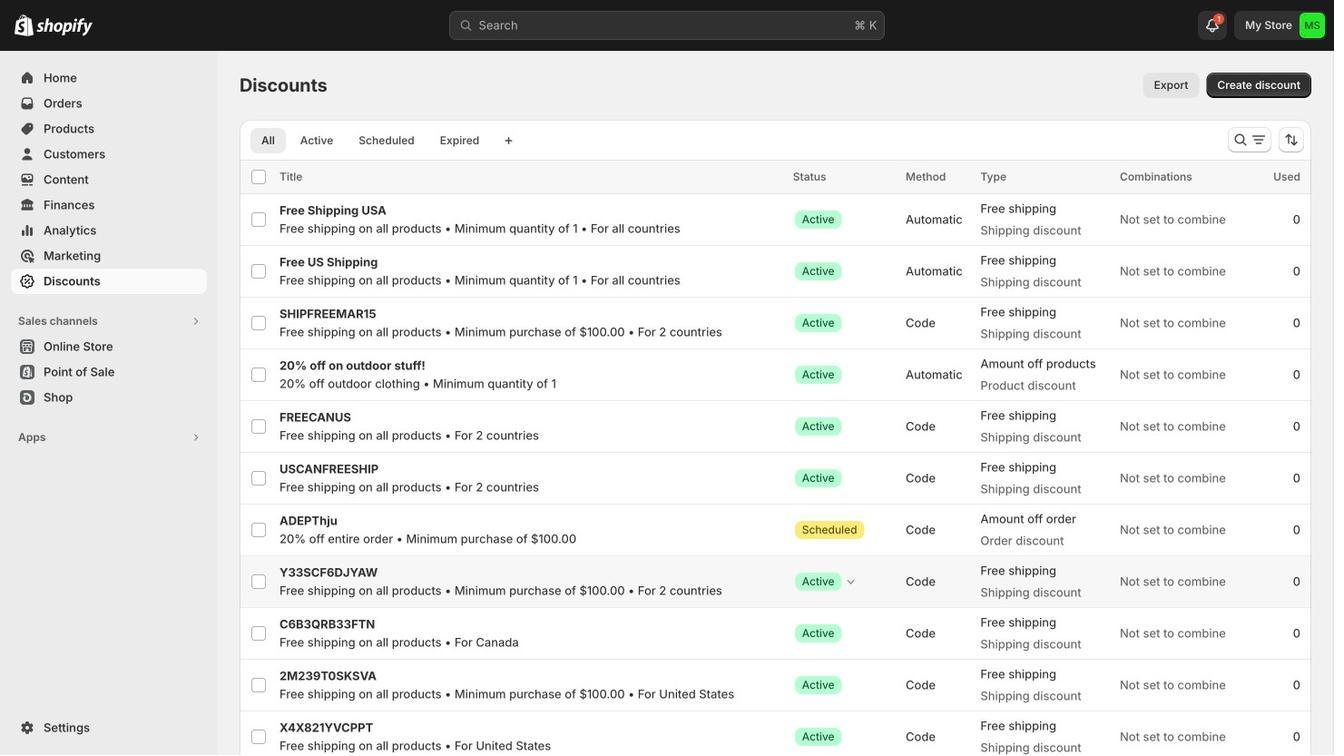 Task type: describe. For each thing, give the bounding box(es) containing it.
my store image
[[1300, 13, 1325, 38]]

1 horizontal spatial shopify image
[[36, 18, 93, 36]]

0 horizontal spatial shopify image
[[15, 14, 34, 36]]



Task type: locate. For each thing, give the bounding box(es) containing it.
shopify image
[[15, 14, 34, 36], [36, 18, 93, 36]]

tab list
[[247, 127, 494, 153]]



Task type: vqa. For each thing, say whether or not it's contained in the screenshot.
dialog
no



